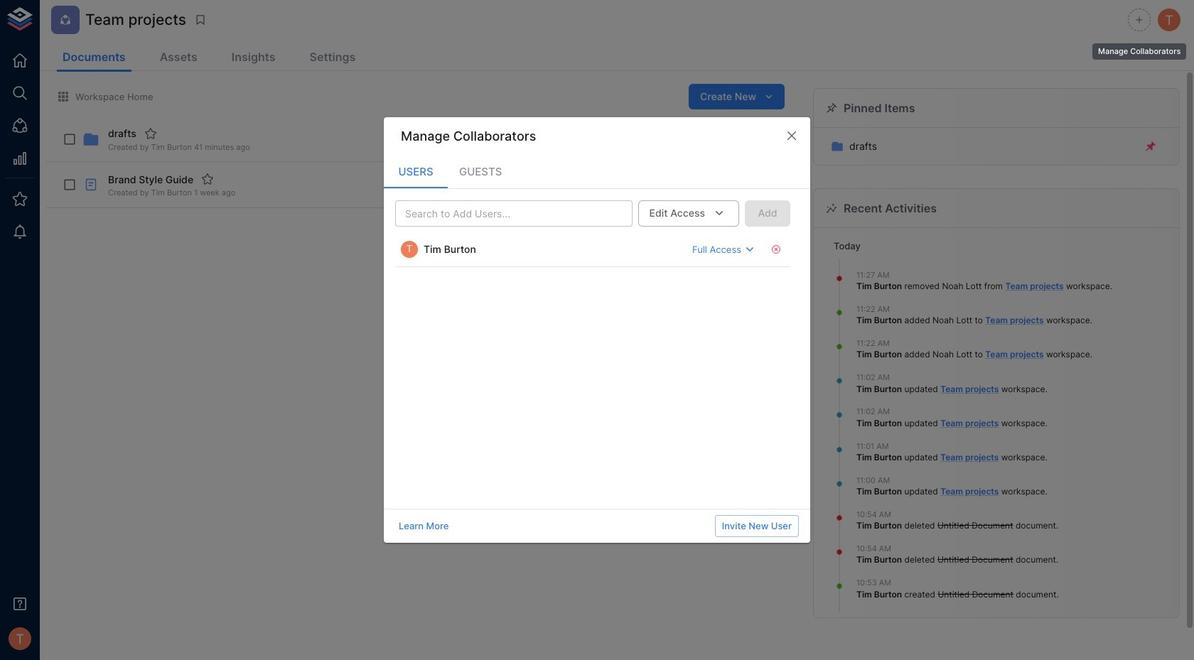 Task type: describe. For each thing, give the bounding box(es) containing it.
Search to Add Users... text field
[[400, 205, 605, 223]]

1 horizontal spatial favorite image
[[201, 173, 214, 186]]



Task type: locate. For each thing, give the bounding box(es) containing it.
unpin image
[[1145, 140, 1158, 153]]

bookmark image
[[194, 14, 207, 26]]

tab list
[[384, 154, 811, 189]]

1 vertical spatial favorite image
[[201, 173, 214, 186]]

favorite image
[[144, 127, 157, 140], [201, 173, 214, 186]]

tooltip
[[1092, 33, 1188, 61]]

0 vertical spatial favorite image
[[144, 127, 157, 140]]

0 horizontal spatial favorite image
[[144, 127, 157, 140]]

dialog
[[384, 117, 811, 543]]



Task type: vqa. For each thing, say whether or not it's contained in the screenshot.
Tab List on the top of page
yes



